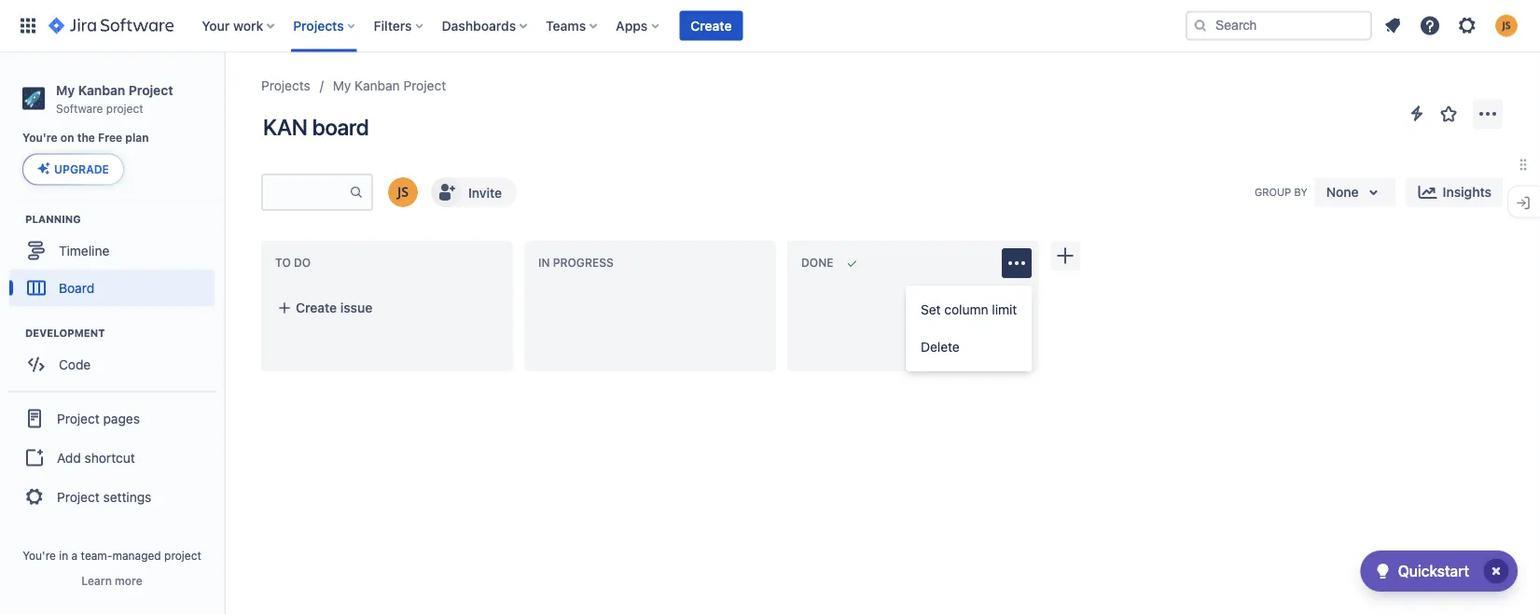 Task type: vqa. For each thing, say whether or not it's contained in the screenshot.
the left what
no



Task type: describe. For each thing, give the bounding box(es) containing it.
check image
[[1372, 560, 1395, 582]]

teams button
[[540, 11, 605, 41]]

issue
[[340, 300, 373, 315]]

managed
[[112, 549, 161, 562]]

group
[[1255, 186, 1292, 198]]

quickstart button
[[1361, 551, 1518, 592]]

create issue button
[[266, 291, 509, 325]]

create for create
[[691, 18, 732, 33]]

project inside my kanban project software project
[[129, 82, 173, 98]]

sidebar navigation image
[[203, 75, 245, 112]]

add
[[57, 450, 81, 465]]

more
[[115, 574, 142, 587]]

my for my kanban project software project
[[56, 82, 75, 98]]

column
[[945, 302, 989, 317]]

your work
[[202, 18, 263, 33]]

planning image
[[3, 207, 25, 230]]

your profile and settings image
[[1496, 14, 1518, 37]]

to do
[[275, 256, 311, 269]]

to
[[275, 256, 291, 269]]

help image
[[1419, 14, 1442, 37]]

dismiss quickstart image
[[1482, 556, 1512, 586]]

board link
[[9, 269, 215, 306]]

you're in a team-managed project
[[23, 549, 201, 562]]

a
[[71, 549, 78, 562]]

my for my kanban project
[[333, 78, 351, 93]]

team-
[[81, 549, 112, 562]]

insights button
[[1406, 177, 1503, 207]]

project pages link
[[7, 398, 217, 439]]

create column image
[[1055, 245, 1077, 267]]

none
[[1327, 184, 1359, 200]]

planning
[[25, 213, 81, 225]]

teams
[[546, 18, 586, 33]]

upgrade button
[[23, 154, 123, 184]]

primary element
[[11, 0, 1186, 52]]

search image
[[1194, 18, 1209, 33]]

quickstart
[[1399, 562, 1470, 580]]

project settings
[[57, 489, 151, 504]]

done
[[802, 256, 834, 269]]

project up add
[[57, 411, 100, 426]]

project inside my kanban project software project
[[106, 102, 143, 115]]

development image
[[3, 321, 25, 344]]

development
[[25, 326, 105, 339]]

do
[[294, 256, 311, 269]]

upgrade
[[54, 163, 109, 176]]

dashboards
[[442, 18, 516, 33]]

project down filters popup button
[[404, 78, 446, 93]]

board
[[59, 280, 94, 295]]

invite
[[468, 185, 502, 200]]

you're for you're on the free plan
[[22, 131, 58, 144]]

automations menu button icon image
[[1406, 102, 1429, 125]]

on
[[61, 131, 74, 144]]

apps button
[[610, 11, 667, 41]]

delete button
[[906, 328, 1032, 366]]

none button
[[1316, 177, 1397, 207]]

john smith image
[[388, 177, 418, 207]]

add shortcut
[[57, 450, 135, 465]]

timeline
[[59, 243, 110, 258]]

timeline link
[[9, 232, 215, 269]]

learn
[[81, 574, 112, 587]]

dashboards button
[[436, 11, 535, 41]]

in
[[59, 549, 68, 562]]

Search field
[[1186, 11, 1373, 41]]

banner containing your work
[[0, 0, 1541, 52]]

project down add
[[57, 489, 100, 504]]

add shortcut button
[[7, 439, 217, 476]]

in
[[538, 256, 550, 269]]

create for create issue
[[296, 300, 337, 315]]

shortcut
[[85, 450, 135, 465]]

group for development image
[[7, 390, 217, 523]]

work
[[233, 18, 263, 33]]



Task type: locate. For each thing, give the bounding box(es) containing it.
projects link
[[261, 75, 311, 97]]

more image up limit on the right
[[1006, 252, 1028, 274]]

my up software at the left top of page
[[56, 82, 75, 98]]

limit
[[992, 302, 1018, 317]]

set column limit button
[[906, 291, 1032, 328]]

1 vertical spatial you're
[[23, 549, 56, 562]]

create issue
[[296, 300, 373, 315]]

1 vertical spatial create
[[296, 300, 337, 315]]

kanban
[[355, 78, 400, 93], [78, 82, 125, 98]]

1 horizontal spatial project
[[164, 549, 201, 562]]

group by
[[1255, 186, 1308, 198]]

create left the issue
[[296, 300, 337, 315]]

board
[[312, 114, 369, 140]]

your
[[202, 18, 230, 33]]

project right managed on the left bottom
[[164, 549, 201, 562]]

projects up kan
[[261, 78, 311, 93]]

learn more button
[[81, 573, 142, 588]]

0 horizontal spatial group
[[7, 390, 217, 523]]

learn more
[[81, 574, 142, 587]]

code
[[59, 356, 91, 372]]

kan board
[[263, 114, 369, 140]]

create inside button
[[691, 18, 732, 33]]

group for check image
[[906, 286, 1032, 371]]

my kanban project software project
[[56, 82, 173, 115]]

projects button
[[288, 11, 363, 41]]

1 horizontal spatial more image
[[1477, 103, 1500, 125]]

banner
[[0, 0, 1541, 52]]

your work button
[[196, 11, 282, 41]]

progress
[[553, 256, 614, 269]]

0 horizontal spatial create
[[296, 300, 337, 315]]

projects for projects popup button
[[293, 18, 344, 33]]

project
[[404, 78, 446, 93], [129, 82, 173, 98], [57, 411, 100, 426], [57, 489, 100, 504]]

create right apps dropdown button
[[691, 18, 732, 33]]

project settings link
[[7, 476, 217, 517]]

0 vertical spatial create
[[691, 18, 732, 33]]

star kan board image
[[1438, 103, 1461, 125]]

1 vertical spatial group
[[7, 390, 217, 523]]

kanban for my kanban project software project
[[78, 82, 125, 98]]

in progress
[[538, 256, 614, 269]]

more image right star kan board image
[[1477, 103, 1500, 125]]

my kanban project
[[333, 78, 446, 93]]

settings
[[103, 489, 151, 504]]

you're on the free plan
[[22, 131, 149, 144]]

1 vertical spatial more image
[[1006, 252, 1028, 274]]

apps
[[616, 18, 648, 33]]

more image
[[1477, 103, 1500, 125], [1006, 252, 1028, 274]]

settings image
[[1457, 14, 1479, 37]]

invite button
[[429, 175, 519, 209]]

you're for you're in a team-managed project
[[23, 549, 56, 562]]

1 vertical spatial project
[[164, 549, 201, 562]]

0 vertical spatial project
[[106, 102, 143, 115]]

insights image
[[1417, 181, 1440, 203]]

create button
[[680, 11, 743, 41]]

development group
[[9, 325, 223, 389]]

2 you're from the top
[[23, 549, 56, 562]]

project up plan
[[106, 102, 143, 115]]

code link
[[9, 346, 215, 383]]

set column limit
[[921, 302, 1018, 317]]

pages
[[103, 411, 140, 426]]

set
[[921, 302, 941, 317]]

projects for projects link
[[261, 78, 311, 93]]

0 horizontal spatial project
[[106, 102, 143, 115]]

you're left in
[[23, 549, 56, 562]]

appswitcher icon image
[[17, 14, 39, 37]]

you're left the "on"
[[22, 131, 58, 144]]

kanban for my kanban project
[[355, 78, 400, 93]]

notifications image
[[1382, 14, 1405, 37]]

0 vertical spatial projects
[[293, 18, 344, 33]]

the
[[77, 131, 95, 144]]

0 horizontal spatial my
[[56, 82, 75, 98]]

filters button
[[368, 11, 431, 41]]

projects
[[293, 18, 344, 33], [261, 78, 311, 93]]

1 horizontal spatial create
[[691, 18, 732, 33]]

free
[[98, 131, 122, 144]]

kan
[[263, 114, 308, 140]]

kanban inside my kanban project software project
[[78, 82, 125, 98]]

project pages
[[57, 411, 140, 426]]

software
[[56, 102, 103, 115]]

group containing project pages
[[7, 390, 217, 523]]

projects up projects link
[[293, 18, 344, 33]]

0 horizontal spatial kanban
[[78, 82, 125, 98]]

1 you're from the top
[[22, 131, 58, 144]]

1 horizontal spatial my
[[333, 78, 351, 93]]

project up plan
[[129, 82, 173, 98]]

my
[[333, 78, 351, 93], [56, 82, 75, 98]]

group
[[906, 286, 1032, 371], [7, 390, 217, 523]]

create inside button
[[296, 300, 337, 315]]

kanban up board
[[355, 78, 400, 93]]

planning group
[[9, 211, 223, 312]]

filters
[[374, 18, 412, 33]]

0 vertical spatial you're
[[22, 131, 58, 144]]

1 vertical spatial projects
[[261, 78, 311, 93]]

insights
[[1443, 184, 1492, 200]]

by
[[1295, 186, 1308, 198]]

my kanban project link
[[333, 75, 446, 97]]

0 horizontal spatial more image
[[1006, 252, 1028, 274]]

0 vertical spatial more image
[[1477, 103, 1500, 125]]

plan
[[125, 131, 149, 144]]

you're
[[22, 131, 58, 144], [23, 549, 56, 562]]

my up board
[[333, 78, 351, 93]]

Search this board text field
[[263, 175, 349, 209]]

1 horizontal spatial group
[[906, 286, 1032, 371]]

delete
[[921, 339, 960, 355]]

my inside my kanban project software project
[[56, 82, 75, 98]]

jira software image
[[49, 14, 174, 37], [49, 14, 174, 37]]

1 horizontal spatial kanban
[[355, 78, 400, 93]]

group containing set column limit
[[906, 286, 1032, 371]]

create
[[691, 18, 732, 33], [296, 300, 337, 315]]

0 vertical spatial group
[[906, 286, 1032, 371]]

kanban up software at the left top of page
[[78, 82, 125, 98]]

project
[[106, 102, 143, 115], [164, 549, 201, 562]]

add people image
[[435, 181, 457, 203]]

projects inside popup button
[[293, 18, 344, 33]]



